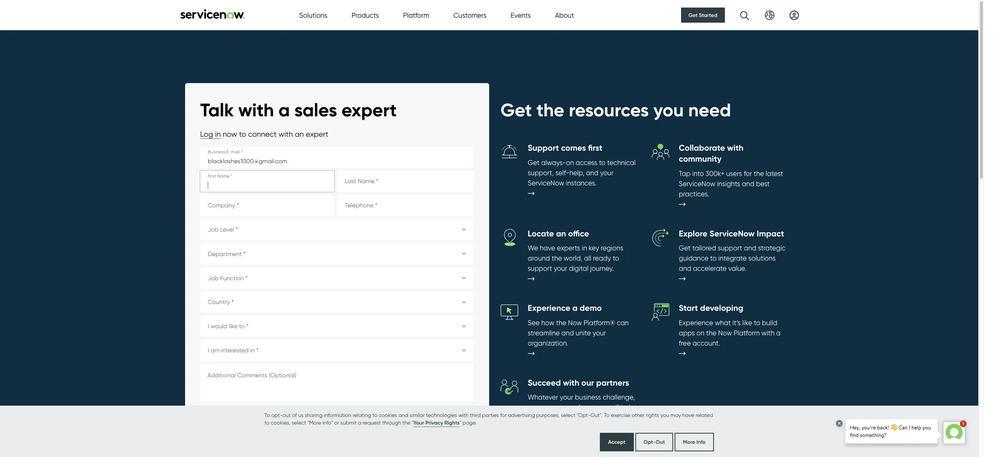 Task type: describe. For each thing, give the bounding box(es) containing it.
we have experts in key regions around the world, all ready to support your digital journey.
[[528, 244, 623, 272]]

your inside we have experts in key regions around the world, all ready to support your digital journey.
[[554, 264, 567, 272]]

1 horizontal spatial our
[[581, 378, 594, 388]]

organization.
[[528, 339, 568, 347]]

opt-out
[[644, 439, 665, 445]]

0 vertical spatial expert
[[342, 99, 397, 121]]

1 horizontal spatial resources
[[569, 99, 649, 121]]

support
[[528, 143, 559, 153]]

0 horizontal spatial resources
[[358, 412, 381, 418]]

the inside we have experts in key regions around the world, all ready to support your digital journey.
[[552, 254, 562, 262]]

2 i from the left
[[291, 424, 292, 430]]

unite
[[576, 329, 591, 337]]

info
[[697, 439, 706, 445]]

for inside tap into 300k+ users for the latest servicenow insights and best practices.
[[744, 169, 752, 177]]

world,
[[564, 254, 582, 262]]

advertising
[[508, 412, 535, 418]]

and up "more
[[310, 412, 320, 418]]

a left demo
[[572, 303, 578, 313]]

now inside experience what it's like to build apps on the now platform with a free account.
[[718, 329, 732, 337]]

whatever your business challenge, our ecosystem of partners will help drive results.
[[528, 393, 635, 422]]

experience for experience what it's like to build apps on the now platform with a free account.
[[679, 319, 713, 327]]

self-
[[555, 169, 569, 177]]

Company text field
[[200, 195, 334, 216]]

and inside tap into 300k+ users for the latest servicenow insights and best practices.
[[742, 180, 754, 188]]

products button
[[352, 10, 379, 20]]

your inside see how the now platform® can streamline and unite your organization.
[[593, 329, 606, 337]]

cookies,
[[271, 420, 290, 426]]

0 vertical spatial you
[[653, 99, 684, 121]]

exercise
[[611, 412, 630, 418]]

get for get tailored support and strategic guidance to integrate solutions and accelerate value.
[[679, 244, 691, 252]]

connect
[[248, 130, 277, 139]]

purposes,
[[536, 412, 560, 418]]

with inside to opt-out of us sharing information relating to cookies and similar technologies with third parties for advertising purposes, select "opt-out".  to exercise other rights you may have related to cookies, select "more info" or submit a request through the "
[[458, 412, 468, 418]]

0 horizontal spatial other
[[321, 412, 334, 418]]

privacy statement link
[[362, 424, 406, 430]]

have inside to opt-out of us sharing information relating to cookies and similar technologies with third parties for advertising purposes, select "opt-out".  to exercise other rights you may have related to cookies, select "more info" or submit a request through the "
[[682, 412, 694, 418]]

create
[[209, 412, 226, 418]]

1 to from the left
[[264, 412, 270, 418]]

a inside to opt-out of us sharing information relating to cookies and similar technologies with third parties for advertising purposes, select "opt-out".  to exercise other rights you may have related to cookies, select "more info" or submit a request through the "
[[358, 420, 361, 426]]

to right now
[[239, 130, 246, 139]]

your inside get always-on access to technical support, self-help, and your servicenow instances.
[[600, 169, 614, 177]]

accelerate
[[693, 264, 727, 272]]

opt-
[[644, 439, 656, 445]]

to inside 'get tailored support and strategic guidance to integrate solutions and accelerate value.'
[[710, 254, 717, 262]]

0 horizontal spatial platform
[[403, 11, 429, 19]]

to right agree
[[346, 424, 351, 430]]

the inside experience what it's like to build apps on the now platform with a free account.
[[706, 329, 716, 337]]

with inside the collaborate with community
[[727, 143, 744, 153]]

statement
[[380, 424, 406, 430]]

support comes first
[[528, 143, 602, 153]]

0 horizontal spatial expert
[[306, 130, 328, 139]]

journey.
[[590, 264, 614, 272]]

support inside 'get tailored support and strategic guidance to integrate solutions and accelerate value.'
[[718, 244, 742, 252]]

started
[[699, 12, 717, 19]]

accept button
[[600, 433, 634, 451]]

your privacy rights link
[[413, 419, 460, 427]]

opt-
[[271, 412, 283, 418]]

succeed
[[528, 378, 561, 388]]

servicenow inside get always-on access to technical support, self-help, and your servicenow instances.
[[528, 179, 564, 187]]

page.
[[463, 420, 477, 426]]

talk with a sales expert
[[200, 99, 397, 121]]

"opt-
[[577, 412, 591, 418]]

0 horizontal spatial for
[[257, 412, 263, 418]]

read
[[307, 424, 318, 430]]

guidance
[[679, 254, 708, 262]]

solutions
[[748, 254, 776, 262]]

like
[[742, 319, 752, 327]]

into
[[692, 169, 704, 177]]

.
[[406, 424, 407, 430]]

what
[[715, 319, 731, 327]]

submitting
[[207, 424, 233, 430]]

log in now to connect with an expert
[[200, 130, 328, 139]]

succeed with our partners
[[528, 378, 629, 388]]

get started
[[689, 12, 717, 19]]

agree
[[330, 424, 345, 430]]

0 vertical spatial in
[[215, 130, 221, 139]]

get always-on access to technical support, self-help, and your servicenow instances.
[[528, 159, 636, 187]]

servicenow up 'get tailored support and strategic guidance to integrate solutions and accelerate value.'
[[710, 228, 755, 239]]

request
[[363, 420, 381, 426]]

impact
[[757, 228, 784, 239]]

1 i from the left
[[257, 424, 259, 430]]

streamline
[[528, 329, 560, 337]]

first
[[588, 143, 602, 153]]

key
[[589, 244, 599, 252]]

by
[[200, 424, 206, 430]]

demo
[[580, 303, 602, 313]]

support,
[[528, 169, 554, 177]]

0 vertical spatial partners
[[596, 378, 629, 388]]

third
[[470, 412, 481, 418]]

build
[[762, 319, 777, 327]]

your privacy rights " page.
[[413, 419, 477, 426]]

to down instant
[[264, 420, 269, 426]]

Last Name text field
[[337, 171, 474, 192]]

can
[[617, 319, 629, 327]]

help
[[621, 404, 635, 412]]

premium
[[335, 412, 356, 418]]

with right 'connect'
[[279, 130, 293, 139]]

solutions button
[[299, 10, 327, 20]]

other inside to opt-out of us sharing information relating to cookies and similar technologies with third parties for advertising purposes, select "opt-out".  to exercise other rights you may have related to cookies, select "more info" or submit a request through the "
[[632, 412, 645, 418]]

ready
[[593, 254, 611, 262]]

downloads
[[282, 412, 309, 418]]

get started link
[[681, 8, 725, 23]]

need
[[688, 99, 731, 121]]

rights
[[444, 419, 460, 426]]

cookies
[[379, 412, 397, 418]]

customers button
[[453, 10, 486, 20]]

instances.
[[566, 179, 597, 187]]

technical
[[607, 159, 636, 167]]

and up solutions
[[744, 244, 756, 252]]

submit
[[340, 420, 357, 426]]

around
[[528, 254, 550, 262]]

create an account for instant downloads and other premium resources
[[209, 412, 381, 418]]

with up business
[[563, 378, 579, 388]]

Business E-mail text field
[[200, 147, 474, 168]]

get for get started
[[689, 12, 698, 19]]

and inside to opt-out of us sharing information relating to cookies and similar technologies with third parties for advertising purposes, select "opt-out".  to exercise other rights you may have related to cookies, select "more info" or submit a request through the "
[[399, 412, 408, 418]]

insights
[[717, 180, 740, 188]]

get for get the resources you need
[[501, 99, 532, 121]]

0 horizontal spatial select
[[292, 420, 306, 426]]

support inside we have experts in key regions around the world, all ready to support your digital journey.
[[528, 264, 552, 272]]

rights
[[646, 412, 659, 418]]

1 horizontal spatial an
[[295, 130, 304, 139]]

business
[[575, 393, 601, 401]]



Task type: vqa. For each thing, say whether or not it's contained in the screenshot.


Task type: locate. For each thing, give the bounding box(es) containing it.
with inside experience what it's like to build apps on the now platform with a free account.
[[762, 329, 774, 337]]

confirm
[[260, 424, 278, 430]]

1 " from the left
[[412, 420, 413, 426]]

0 horizontal spatial support
[[528, 264, 552, 272]]

collaborate with community
[[679, 143, 744, 164]]

of up ""opt-"
[[574, 404, 580, 412]]

2 horizontal spatial have
[[682, 412, 694, 418]]

our up drive
[[528, 404, 538, 412]]

1 vertical spatial have
[[682, 412, 694, 418]]

0 vertical spatial our
[[581, 378, 594, 388]]

users
[[726, 169, 742, 177]]

0 vertical spatial resources
[[569, 99, 649, 121]]

your up ecosystem
[[560, 393, 573, 401]]

how
[[541, 319, 554, 327]]

explore
[[679, 228, 707, 239]]

i right form,
[[257, 424, 259, 430]]

to down regions
[[613, 254, 619, 262]]

to up "request"
[[372, 412, 377, 418]]

2 to from the left
[[604, 412, 610, 418]]

expert
[[342, 99, 397, 121], [306, 130, 328, 139]]

and inside get always-on access to technical support, self-help, and your servicenow instances.
[[586, 169, 598, 177]]

of inside to opt-out of us sharing information relating to cookies and similar technologies with third parties for advertising purposes, select "opt-out".  to exercise other rights you may have related to cookies, select "more info" or submit a request through the "
[[292, 412, 297, 418]]

0 horizontal spatial our
[[528, 404, 538, 412]]

0 horizontal spatial to
[[264, 412, 270, 418]]

see
[[528, 319, 540, 327]]

get inside get always-on access to technical support, self-help, and your servicenow instances.
[[528, 159, 540, 167]]

may
[[671, 412, 681, 418]]

0 horizontal spatial experience
[[528, 303, 570, 313]]

have
[[540, 244, 555, 252], [682, 412, 694, 418], [293, 424, 305, 430]]

1 vertical spatial you
[[660, 412, 669, 418]]

0 horizontal spatial on
[[566, 159, 574, 167]]

experience what it's like to build apps on the now platform with a free account.
[[679, 319, 781, 347]]

apps
[[679, 329, 695, 337]]

on inside get always-on access to technical support, self-help, and your servicenow instances.
[[566, 159, 574, 167]]

similar
[[410, 412, 425, 418]]

of
[[574, 404, 580, 412], [292, 412, 297, 418]]

partners inside whatever your business challenge, our ecosystem of partners will help drive results.
[[582, 404, 608, 412]]

0 horizontal spatial have
[[293, 424, 305, 430]]

a up log in now to connect with an expert
[[279, 99, 290, 121]]

and down access on the top of the page
[[586, 169, 598, 177]]

locate an office
[[528, 228, 589, 239]]

to right access on the top of the page
[[599, 159, 605, 167]]

servicenow down support,
[[528, 179, 564, 187]]

with up users
[[727, 143, 744, 153]]

experience a demo
[[528, 303, 602, 313]]

you inside to opt-out of us sharing information relating to cookies and similar technologies with third parties for advertising purposes, select "opt-out".  to exercise other rights you may have related to cookies, select "more info" or submit a request through the "
[[660, 412, 669, 418]]

in inside we have experts in key regions around the world, all ready to support your digital journey.
[[582, 244, 587, 252]]

have up around
[[540, 244, 555, 252]]

with up 'connect'
[[238, 99, 274, 121]]

1 vertical spatial an
[[556, 228, 566, 239]]

comes
[[561, 143, 586, 153]]

partners up out". at the bottom right of page
[[582, 404, 608, 412]]

go to servicenow account image
[[790, 10, 799, 20]]

2 vertical spatial an
[[227, 412, 234, 418]]

an for locate an office
[[556, 228, 566, 239]]

0 vertical spatial on
[[566, 159, 574, 167]]

locate
[[528, 228, 554, 239]]

2 horizontal spatial for
[[744, 169, 752, 177]]

and left best
[[742, 180, 754, 188]]

with down build
[[762, 329, 774, 337]]

a inside experience what it's like to build apps on the now platform with a free account.
[[776, 329, 781, 337]]

customers
[[453, 11, 486, 19]]

out
[[283, 412, 291, 418]]

to
[[239, 130, 246, 139], [599, 159, 605, 167], [613, 254, 619, 262], [710, 254, 717, 262], [754, 319, 760, 327], [372, 412, 377, 418], [264, 420, 269, 426], [346, 424, 351, 430]]

related
[[696, 412, 713, 418]]

we
[[528, 244, 538, 252]]

out
[[656, 439, 665, 445]]

platform inside experience what it's like to build apps on the now platform with a free account.
[[734, 329, 760, 337]]

1 horizontal spatial experience
[[679, 319, 713, 327]]

have down us
[[293, 424, 305, 430]]

an for create an account for instant downloads and other premium resources
[[227, 412, 234, 418]]

the
[[537, 99, 564, 121], [754, 169, 764, 177], [552, 254, 562, 262], [556, 319, 566, 327], [706, 329, 716, 337], [402, 420, 410, 426], [352, 424, 360, 430]]

0 vertical spatial platform
[[403, 11, 429, 19]]

experience for experience a demo
[[528, 303, 570, 313]]

have inside we have experts in key regions around the world, all ready to support your digital journey.
[[540, 244, 555, 252]]

0 vertical spatial of
[[574, 404, 580, 412]]

2 " from the left
[[460, 420, 461, 426]]

of inside whatever your business challenge, our ecosystem of partners will help drive results.
[[574, 404, 580, 412]]

sales
[[294, 99, 337, 121]]

privacy
[[425, 419, 443, 426], [362, 424, 379, 430]]

1 vertical spatial on
[[697, 329, 704, 337]]

experience up how
[[528, 303, 570, 313]]

1 horizontal spatial "
[[460, 420, 461, 426]]

on up 'help,'
[[566, 159, 574, 167]]

1 vertical spatial expert
[[306, 130, 328, 139]]

to up 'accelerate'
[[710, 254, 717, 262]]

1 vertical spatial resources
[[358, 412, 381, 418]]

resources
[[569, 99, 649, 121], [358, 412, 381, 418]]

None text field
[[200, 364, 474, 401]]

1 vertical spatial now
[[718, 329, 732, 337]]

0 horizontal spatial i
[[257, 424, 259, 430]]

our up business
[[581, 378, 594, 388]]

servicenow inside tap into 300k+ users for the latest servicenow insights and best practices.
[[679, 180, 715, 188]]

now inside see how the now platform® can streamline and unite your organization.
[[568, 319, 582, 327]]

about
[[555, 11, 574, 19]]

to right out". at the bottom right of page
[[604, 412, 610, 418]]

1 vertical spatial experience
[[679, 319, 713, 327]]

0 horizontal spatial an
[[227, 412, 234, 418]]

info"
[[323, 420, 333, 426]]

1 vertical spatial select
[[292, 420, 306, 426]]

and inside see how the now platform® can streamline and unite your organization.
[[561, 329, 574, 337]]

collaborate
[[679, 143, 725, 153]]

an down the talk with a sales expert
[[295, 130, 304, 139]]

strategic
[[758, 244, 786, 252]]

1 horizontal spatial platform
[[734, 329, 760, 337]]

get tailored support and strategic guidance to integrate solutions and accelerate value.
[[679, 244, 786, 272]]

your down technical at the top right
[[600, 169, 614, 177]]

with up page.
[[458, 412, 468, 418]]

out".
[[591, 412, 603, 418]]

drive
[[528, 414, 543, 422]]

0 horizontal spatial of
[[292, 412, 297, 418]]

support down around
[[528, 264, 552, 272]]

1 vertical spatial of
[[292, 412, 297, 418]]

partners up challenge,
[[596, 378, 629, 388]]

an up experts
[[556, 228, 566, 239]]

Telephone telephone field
[[337, 195, 474, 216]]

products
[[352, 11, 379, 19]]

your inside whatever your business challenge, our ecosystem of partners will help drive results.
[[560, 393, 573, 401]]

0 horizontal spatial "
[[412, 420, 413, 426]]

results.
[[545, 414, 566, 422]]

platform button
[[403, 10, 429, 20]]

for right parties
[[500, 412, 507, 418]]

0 horizontal spatial in
[[215, 130, 221, 139]]

1 horizontal spatial support
[[718, 244, 742, 252]]

for inside to opt-out of us sharing information relating to cookies and similar technologies with third parties for advertising purposes, select "opt-out".  to exercise other rights you may have related to cookies, select "more info" or submit a request through the "
[[500, 412, 507, 418]]

have right the may
[[682, 412, 694, 418]]

1 vertical spatial partners
[[582, 404, 608, 412]]

i right that
[[291, 424, 292, 430]]

2 horizontal spatial an
[[556, 228, 566, 239]]

1 horizontal spatial to
[[604, 412, 610, 418]]

1 horizontal spatial of
[[574, 404, 580, 412]]

to right like
[[754, 319, 760, 327]]

select down ecosystem
[[561, 412, 575, 418]]

information
[[324, 412, 351, 418]]

more info button
[[675, 433, 714, 451]]

experts
[[557, 244, 580, 252]]

or
[[334, 420, 339, 426]]

0 horizontal spatial now
[[568, 319, 582, 327]]

" left page.
[[460, 420, 461, 426]]

experience up apps
[[679, 319, 713, 327]]

start
[[679, 303, 698, 313]]

other down help
[[632, 412, 645, 418]]

your down world,
[[554, 264, 567, 272]]

events button
[[511, 10, 531, 20]]

" inside to opt-out of us sharing information relating to cookies and similar technologies with third parties for advertising purposes, select "opt-out".  to exercise other rights you may have related to cookies, select "more info" or submit a request through the "
[[412, 420, 413, 426]]

help,
[[569, 169, 584, 177]]

1 horizontal spatial now
[[718, 329, 732, 337]]

privacy down technologies
[[425, 419, 443, 426]]

1 horizontal spatial in
[[582, 244, 587, 252]]

now down what
[[718, 329, 732, 337]]

1 horizontal spatial privacy
[[425, 419, 443, 426]]

1 horizontal spatial i
[[291, 424, 292, 430]]

tap into 300k+ users for the latest servicenow insights and best practices.
[[679, 169, 783, 198]]

and right read
[[319, 424, 329, 430]]

1 horizontal spatial other
[[632, 412, 645, 418]]

your
[[413, 419, 424, 426]]

1 horizontal spatial on
[[697, 329, 704, 337]]

1 vertical spatial platform
[[734, 329, 760, 337]]

will
[[610, 404, 619, 412]]

our
[[581, 378, 594, 388], [528, 404, 538, 412]]

digital
[[569, 264, 588, 272]]

of left us
[[292, 412, 297, 418]]

experience
[[528, 303, 570, 313], [679, 319, 713, 327]]

to left opt- at bottom
[[264, 412, 270, 418]]

through
[[382, 420, 401, 426]]

support up the integrate
[[718, 244, 742, 252]]

servicenow down into
[[679, 180, 715, 188]]

practices.
[[679, 190, 709, 198]]

and left unite on the right bottom
[[561, 329, 574, 337]]

0 vertical spatial now
[[568, 319, 582, 327]]

on inside experience what it's like to build apps on the now platform with a free account.
[[697, 329, 704, 337]]

start developing
[[679, 303, 743, 313]]

your down platform®
[[593, 329, 606, 337]]

regions
[[601, 244, 623, 252]]

explore servicenow impact
[[679, 228, 784, 239]]

get for get always-on access to technical support, self-help, and your servicenow instances.
[[528, 159, 540, 167]]

us
[[298, 412, 303, 418]]

1 horizontal spatial have
[[540, 244, 555, 252]]

privacy down relating
[[362, 424, 379, 430]]

the inside to opt-out of us sharing information relating to cookies and similar technologies with third parties for advertising purposes, select "opt-out".  to exercise other rights you may have related to cookies, select "more info" or submit a request through the "
[[402, 420, 410, 426]]

the inside see how the now platform® can streamline and unite your organization.
[[556, 319, 566, 327]]

get inside 'get tailored support and strategic guidance to integrate solutions and accelerate value.'
[[679, 244, 691, 252]]

0 vertical spatial select
[[561, 412, 575, 418]]

community
[[679, 154, 722, 164]]

it's
[[732, 319, 741, 327]]

1 horizontal spatial select
[[561, 412, 575, 418]]

1 horizontal spatial for
[[500, 412, 507, 418]]

experience inside experience what it's like to build apps on the now platform with a free account.
[[679, 319, 713, 327]]

this
[[234, 424, 243, 430]]

ecosystem
[[539, 404, 572, 412]]

see how the now platform® can streamline and unite your organization.
[[528, 319, 629, 347]]

0 horizontal spatial privacy
[[362, 424, 379, 430]]

in right log
[[215, 130, 221, 139]]

events
[[511, 11, 531, 19]]

2 vertical spatial have
[[293, 424, 305, 430]]

on up account.
[[697, 329, 704, 337]]

and up . at the left bottom
[[399, 412, 408, 418]]

an right create
[[227, 412, 234, 418]]

get
[[689, 12, 698, 19], [501, 99, 532, 121], [528, 159, 540, 167], [679, 244, 691, 252]]

0 vertical spatial experience
[[528, 303, 570, 313]]

to opt-out of us sharing information relating to cookies and similar technologies with third parties for advertising purposes, select "opt-out".  to exercise other rights you may have related to cookies, select "more info" or submit a request through the "
[[264, 412, 713, 426]]

" inside your privacy rights " page.
[[460, 420, 461, 426]]

300k+
[[706, 169, 725, 177]]

our inside whatever your business challenge, our ecosystem of partners will help drive results.
[[528, 404, 538, 412]]

other up 'info"'
[[321, 412, 334, 418]]

partners
[[596, 378, 629, 388], [582, 404, 608, 412]]

tailored
[[692, 244, 716, 252]]

" right . at the left bottom
[[412, 420, 413, 426]]

more info
[[683, 439, 706, 445]]

to inside experience what it's like to build apps on the now platform with a free account.
[[754, 319, 760, 327]]

in left the 'key' on the bottom of page
[[582, 244, 587, 252]]

0 vertical spatial support
[[718, 244, 742, 252]]

select down us
[[292, 420, 306, 426]]

1 vertical spatial our
[[528, 404, 538, 412]]

1 vertical spatial support
[[528, 264, 552, 272]]

solutions
[[299, 11, 327, 19]]

for right users
[[744, 169, 752, 177]]

now up unite on the right bottom
[[568, 319, 582, 327]]

latest
[[766, 169, 783, 177]]

a down build
[[776, 329, 781, 337]]

account.
[[693, 339, 720, 347]]

servicenow image
[[179, 9, 246, 19]]

First Name text field
[[200, 171, 334, 192]]

0 vertical spatial have
[[540, 244, 555, 252]]

and down guidance
[[679, 264, 691, 272]]

you
[[653, 99, 684, 121], [660, 412, 669, 418]]

log in link
[[200, 130, 221, 139]]

1 horizontal spatial expert
[[342, 99, 397, 121]]

challenge,
[[603, 393, 635, 401]]

for left instant
[[257, 412, 263, 418]]

1 vertical spatial in
[[582, 244, 587, 252]]

to inside get always-on access to technical support, self-help, and your servicenow instances.
[[599, 159, 605, 167]]

0 vertical spatial an
[[295, 130, 304, 139]]

a down relating
[[358, 420, 361, 426]]

the inside tap into 300k+ users for the latest servicenow insights and best practices.
[[754, 169, 764, 177]]

platform®
[[584, 319, 615, 327]]

to inside we have experts in key regions around the world, all ready to support your digital journey.
[[613, 254, 619, 262]]



